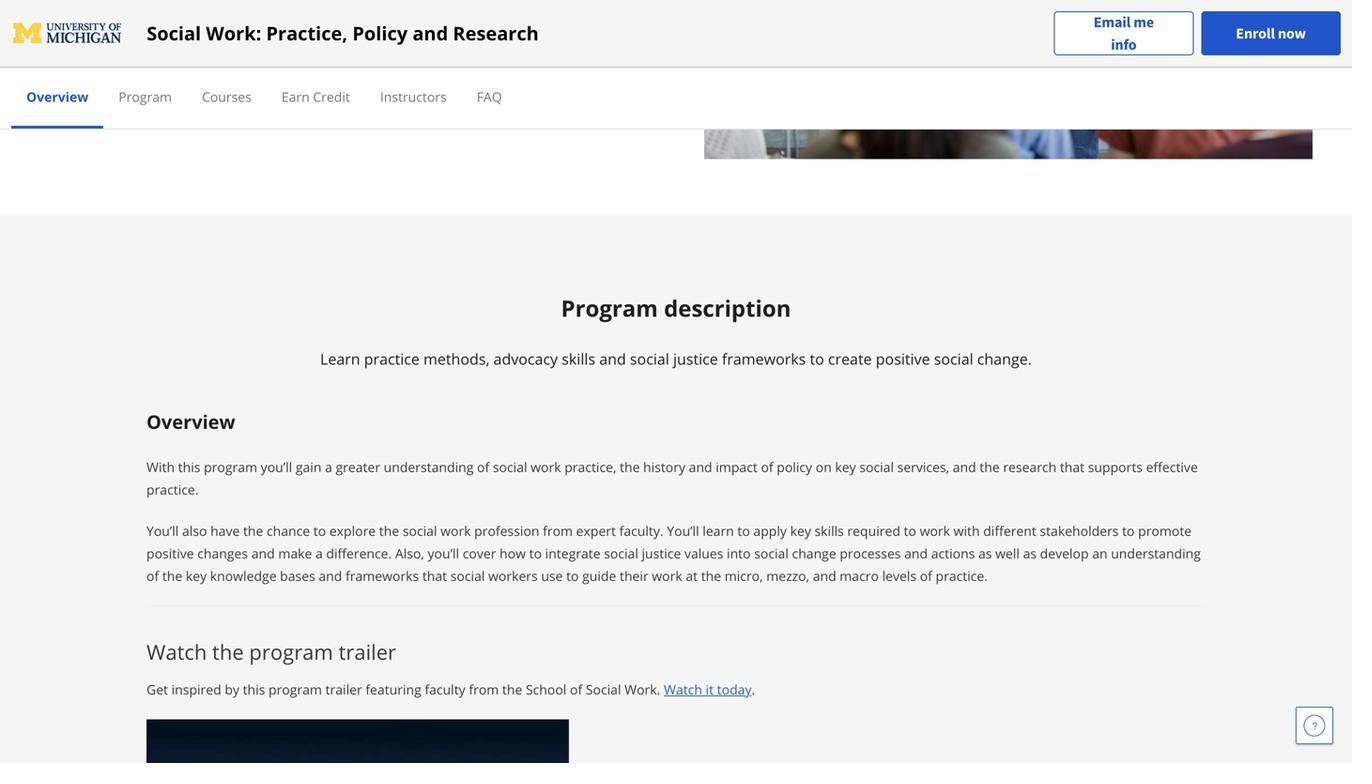 Task type: vqa. For each thing, say whether or not it's contained in the screenshot.
'4.8 (40K reviews)'
no



Task type: locate. For each thing, give the bounding box(es) containing it.
overview down the interact on the left top of page
[[26, 88, 89, 106]]

trailer left featuring on the bottom of the page
[[326, 681, 362, 699]]

cover
[[463, 545, 496, 563]]

0 vertical spatial skills
[[562, 349, 596, 369]]

1 horizontal spatial you'll
[[667, 522, 700, 540]]

0 vertical spatial understanding
[[384, 458, 474, 476]]

and down 'program description'
[[600, 349, 626, 369]]

1 vertical spatial practice.
[[936, 567, 988, 585]]

this right by
[[243, 681, 265, 699]]

to
[[421, 52, 433, 70], [810, 349, 825, 369], [314, 522, 326, 540], [738, 522, 750, 540], [904, 522, 917, 540], [1123, 522, 1135, 540], [530, 545, 542, 563], [567, 567, 579, 585]]

frameworks
[[722, 349, 806, 369], [346, 567, 419, 585]]

of down work:
[[196, 52, 208, 70]]

program inside certificate menu element
[[119, 88, 172, 106]]

a inside with this program you'll gain a greater understanding of social work practice, the history and impact of policy on key social services, and the research that supports effective practice.
[[325, 458, 332, 476]]

1 horizontal spatial you'll
[[428, 545, 459, 563]]

you'll right the also,
[[428, 545, 459, 563]]

levels
[[883, 567, 917, 585]]

1 horizontal spatial a
[[325, 458, 332, 476]]

a
[[325, 458, 332, 476], [316, 545, 323, 563]]

to right how
[[530, 545, 542, 563]]

it
[[706, 681, 714, 699]]

umich social work trailer image
[[147, 720, 569, 764]]

1 horizontal spatial that
[[1060, 458, 1085, 476]]

watch
[[147, 638, 207, 666], [664, 681, 703, 699]]

work up cover
[[441, 522, 471, 540]]

1 horizontal spatial practice.
[[936, 567, 988, 585]]

the right faculty
[[503, 681, 523, 699]]

services,
[[898, 458, 950, 476]]

this
[[178, 458, 201, 476], [243, 681, 265, 699]]

from right faculty
[[469, 681, 499, 699]]

1 horizontal spatial positive
[[876, 349, 931, 369]]

the left history
[[620, 458, 640, 476]]

live
[[71, 14, 110, 40]]

0 vertical spatial school
[[152, 52, 193, 70]]

difference.
[[326, 545, 392, 563]]

0 vertical spatial overview
[[26, 88, 89, 106]]

the up the also,
[[379, 522, 399, 540]]

1 horizontal spatial program
[[561, 293, 658, 323]]

1 horizontal spatial from
[[543, 522, 573, 540]]

and up knowledge
[[252, 545, 275, 563]]

1 vertical spatial school
[[526, 681, 567, 699]]

frameworks down difference.
[[346, 567, 419, 585]]

supports
[[1089, 458, 1143, 476]]

1 vertical spatial with
[[954, 522, 980, 540]]

skills right the advocacy
[[562, 349, 596, 369]]

and
[[413, 20, 448, 46], [356, 52, 380, 70], [600, 349, 626, 369], [689, 458, 713, 476], [953, 458, 977, 476], [252, 545, 275, 563], [905, 545, 928, 563], [319, 567, 342, 585], [813, 567, 837, 585]]

1 horizontal spatial skills
[[815, 522, 844, 540]]

1 horizontal spatial understanding
[[1112, 545, 1202, 563]]

bases
[[280, 567, 315, 585]]

1 vertical spatial frameworks
[[346, 567, 419, 585]]

processes
[[840, 545, 901, 563]]

earn
[[282, 88, 310, 106]]

1 horizontal spatial key
[[791, 522, 812, 540]]

1 horizontal spatial overview
[[147, 409, 235, 435]]

1 vertical spatial understanding
[[1112, 545, 1202, 563]]

work left the practice,
[[531, 458, 561, 476]]

trailer
[[339, 638, 396, 666], [326, 681, 362, 699]]

instructors
[[380, 88, 447, 106]]

and right services, at right bottom
[[953, 458, 977, 476]]

also,
[[395, 545, 425, 563]]

0 vertical spatial program
[[119, 88, 172, 106]]

0 horizontal spatial program
[[119, 88, 172, 106]]

1 horizontal spatial watch
[[664, 681, 703, 699]]

2 vertical spatial key
[[186, 567, 207, 585]]

watch left 'it'
[[664, 681, 703, 699]]

positive down also
[[147, 545, 194, 563]]

1 horizontal spatial with
[[954, 522, 980, 540]]

live sessions
[[71, 14, 193, 40]]

0 horizontal spatial positive
[[147, 545, 194, 563]]

trailer up featuring on the bottom of the page
[[339, 638, 396, 666]]

understanding inside you'll also have the chance to explore the social work profession from expert faculty. you'll learn to apply key skills required to work with different stakeholders to promote positive changes and make a difference. also, you'll cover how to integrate social justice values into social change processes and actions as well as develop an understanding of the key knowledge bases and frameworks that social workers use to guide their work at the micro, mezzo, and macro levels of practice.
[[1112, 545, 1202, 563]]

0 horizontal spatial from
[[469, 681, 499, 699]]

work
[[531, 458, 561, 476], [441, 522, 471, 540], [920, 522, 951, 540], [652, 567, 683, 585]]

0 vertical spatial you'll
[[261, 458, 292, 476]]

social up their
[[604, 545, 639, 563]]

policy
[[777, 458, 813, 476]]

as right well on the bottom of the page
[[1024, 545, 1037, 563]]

2 horizontal spatial key
[[836, 458, 857, 476]]

social left services, at right bottom
[[860, 458, 894, 476]]

chance
[[267, 522, 310, 540]]

0 vertical spatial this
[[178, 458, 201, 476]]

0 horizontal spatial skills
[[562, 349, 596, 369]]

1 vertical spatial key
[[791, 522, 812, 540]]

work:
[[206, 20, 261, 46]]

to right required at the right bottom
[[904, 522, 917, 540]]

you'll left also
[[147, 522, 179, 540]]

practice. down actions
[[936, 567, 988, 585]]

1 vertical spatial justice
[[642, 545, 681, 563]]

key down changes
[[186, 567, 207, 585]]

use
[[541, 567, 563, 585]]

0 vertical spatial from
[[543, 522, 573, 540]]

that down the also,
[[423, 567, 447, 585]]

stakeholders
[[1040, 522, 1119, 540]]

the right 'have'
[[243, 522, 263, 540]]

skills up change
[[815, 522, 844, 540]]

1 vertical spatial you'll
[[428, 545, 459, 563]]

workers
[[489, 567, 538, 585]]

that right research at the right bottom of page
[[1060, 458, 1085, 476]]

0 horizontal spatial a
[[316, 545, 323, 563]]

earn credit link
[[282, 88, 350, 106]]

social left work.
[[586, 681, 621, 699]]

the left research at the right bottom of page
[[980, 458, 1000, 476]]

on
[[816, 458, 832, 476]]

university of michigan image
[[11, 18, 124, 48]]

1 vertical spatial a
[[316, 545, 323, 563]]

earn credit
[[282, 88, 350, 106]]

program up 'have'
[[204, 458, 257, 476]]

0 horizontal spatial that
[[423, 567, 447, 585]]

the
[[620, 458, 640, 476], [980, 458, 1000, 476], [243, 522, 263, 540], [379, 522, 399, 540], [162, 567, 182, 585], [702, 567, 722, 585], [212, 638, 244, 666], [503, 681, 523, 699]]

0 vertical spatial a
[[325, 458, 332, 476]]

positive right create on the right top of page
[[876, 349, 931, 369]]

0 vertical spatial social
[[147, 20, 201, 46]]

1 vertical spatial that
[[423, 567, 447, 585]]

social up the also,
[[403, 522, 437, 540]]

into
[[727, 545, 751, 563]]

to right use
[[567, 567, 579, 585]]

2 vertical spatial program
[[269, 681, 322, 699]]

0 horizontal spatial you'll
[[261, 458, 292, 476]]

0 horizontal spatial understanding
[[384, 458, 474, 476]]

understanding right greater
[[384, 458, 474, 476]]

practice.
[[147, 481, 199, 499], [936, 567, 988, 585]]

this inside with this program you'll gain a greater understanding of social work practice, the history and impact of policy on key social services, and the research that supports effective practice.
[[178, 458, 201, 476]]

change.
[[978, 349, 1032, 369]]

you'll left gain
[[261, 458, 292, 476]]

key right on
[[836, 458, 857, 476]]

0 vertical spatial frameworks
[[722, 349, 806, 369]]

0 vertical spatial justice
[[674, 349, 718, 369]]

understanding
[[384, 458, 474, 476], [1112, 545, 1202, 563]]

featuring
[[366, 681, 422, 699]]

help center image
[[1304, 715, 1327, 737]]

faq link
[[477, 88, 502, 106]]

this right with
[[178, 458, 201, 476]]

1 you'll from the left
[[147, 522, 179, 540]]

social up profession
[[493, 458, 528, 476]]

key up change
[[791, 522, 812, 540]]

social left work:
[[147, 20, 201, 46]]

frameworks down description
[[722, 349, 806, 369]]

0 horizontal spatial with
[[122, 52, 148, 70]]

0 horizontal spatial frameworks
[[346, 567, 419, 585]]

guide
[[583, 567, 617, 585]]

as left well on the bottom of the page
[[979, 545, 993, 563]]

0 horizontal spatial as
[[979, 545, 993, 563]]

a right gain
[[325, 458, 332, 476]]

of left work.
[[570, 681, 583, 699]]

practice. down with
[[147, 481, 199, 499]]

program for program description
[[561, 293, 658, 323]]

inspired
[[172, 681, 221, 699]]

2 vertical spatial social
[[586, 681, 621, 699]]

1 horizontal spatial as
[[1024, 545, 1037, 563]]

effective
[[1147, 458, 1199, 476]]

program inside with this program you'll gain a greater understanding of social work practice, the history and impact of policy on key social services, and the research that supports effective practice.
[[204, 458, 257, 476]]

different
[[984, 522, 1037, 540]]

instructors
[[286, 52, 353, 70]]

social down work:
[[212, 52, 247, 70]]

certificate menu element
[[11, 68, 1342, 129]]

0 vertical spatial program
[[204, 458, 257, 476]]

justice inside you'll also have the chance to explore the social work profession from expert faculty. you'll learn to apply key skills required to work with different stakeholders to promote positive changes and make a difference. also, you'll cover how to integrate social justice values into social change processes and actions as well as develop an understanding of the key knowledge bases and frameworks that social workers use to guide their work at the micro, mezzo, and macro levels of practice.
[[642, 545, 681, 563]]

1 vertical spatial skills
[[815, 522, 844, 540]]

overview link
[[26, 88, 89, 106]]

and up levels
[[905, 545, 928, 563]]

program down the interact on the left top of page
[[119, 88, 172, 106]]

as
[[979, 545, 993, 563], [1024, 545, 1037, 563]]

program description
[[561, 293, 792, 323]]

of up profession
[[477, 458, 490, 476]]

program up learn practice methods, advocacy skills and social justice frameworks to create positive social change.
[[561, 293, 658, 323]]

learn
[[703, 522, 734, 540]]

overview
[[26, 88, 89, 106], [147, 409, 235, 435]]

with this program you'll gain a greater understanding of social work practice, the history and impact of policy on key social services, and the research that supports effective practice.
[[147, 458, 1199, 499]]

change
[[792, 545, 837, 563]]

help
[[437, 52, 464, 70]]

that inside you'll also have the chance to explore the social work profession from expert faculty. you'll learn to apply key skills required to work with different stakeholders to promote positive changes and make a difference. also, you'll cover how to integrate social justice values into social change processes and actions as well as develop an understanding of the key knowledge bases and frameworks that social workers use to guide their work at the micro, mezzo, and macro levels of practice.
[[423, 567, 447, 585]]

you'll up values in the bottom of the page
[[667, 522, 700, 540]]

build
[[467, 52, 498, 70]]

program for program link
[[119, 88, 172, 106]]

understanding down promote
[[1112, 545, 1202, 563]]

justice down 'program description'
[[674, 349, 718, 369]]

1 vertical spatial watch
[[664, 681, 703, 699]]

you'll
[[261, 458, 292, 476], [428, 545, 459, 563]]

justice down faculty.
[[642, 545, 681, 563]]

1 horizontal spatial social
[[212, 52, 247, 70]]

program
[[119, 88, 172, 106], [561, 293, 658, 323]]

program down the watch the program trailer
[[269, 681, 322, 699]]

2 you'll from the left
[[667, 522, 700, 540]]

1 vertical spatial program
[[561, 293, 658, 323]]

practice,
[[565, 458, 617, 476]]

interact
[[71, 52, 119, 70]]

0 vertical spatial practice.
[[147, 481, 199, 499]]

1 vertical spatial this
[[243, 681, 265, 699]]

program link
[[119, 88, 172, 106]]

with up actions
[[954, 522, 980, 540]]

expert
[[577, 522, 616, 540]]

1 vertical spatial program
[[249, 638, 333, 666]]

0 vertical spatial watch
[[147, 638, 207, 666]]

school
[[152, 52, 193, 70], [526, 681, 567, 699]]

from
[[543, 522, 573, 540], [469, 681, 499, 699]]

justice
[[674, 349, 718, 369], [642, 545, 681, 563]]

with down live sessions
[[122, 52, 148, 70]]

0 horizontal spatial you'll
[[147, 522, 179, 540]]

of right levels
[[920, 567, 933, 585]]

1 vertical spatial positive
[[147, 545, 194, 563]]

key
[[836, 458, 857, 476], [791, 522, 812, 540], [186, 567, 207, 585]]

skills
[[562, 349, 596, 369], [815, 522, 844, 540]]

peers
[[383, 52, 417, 70]]

1 vertical spatial social
[[212, 52, 247, 70]]

0 horizontal spatial watch
[[147, 638, 207, 666]]

program down bases
[[249, 638, 333, 666]]

0 vertical spatial that
[[1060, 458, 1085, 476]]

you'll inside you'll also have the chance to explore the social work profession from expert faculty. you'll learn to apply key skills required to work with different stakeholders to promote positive changes and make a difference. also, you'll cover how to integrate social justice values into social change processes and actions as well as develop an understanding of the key knowledge bases and frameworks that social workers use to guide their work at the micro, mezzo, and macro levels of practice.
[[428, 545, 459, 563]]

0 horizontal spatial this
[[178, 458, 201, 476]]

0 vertical spatial key
[[836, 458, 857, 476]]

a right make
[[316, 545, 323, 563]]

email me info button
[[1055, 11, 1194, 56]]

work.
[[625, 681, 661, 699]]

from up integrate
[[543, 522, 573, 540]]

0 horizontal spatial school
[[152, 52, 193, 70]]

watch up get
[[147, 638, 207, 666]]

0 horizontal spatial practice.
[[147, 481, 199, 499]]

get
[[147, 681, 168, 699]]

0 vertical spatial with
[[122, 52, 148, 70]]

micro,
[[725, 567, 763, 585]]

changes
[[198, 545, 248, 563]]

.
[[752, 681, 756, 699]]

get inspired by this program trailer featuring faculty from the school of social work. watch it today .
[[147, 681, 756, 699]]

0 horizontal spatial overview
[[26, 88, 89, 106]]

key inside with this program you'll gain a greater understanding of social work practice, the history and impact of policy on key social services, and the research that supports effective practice.
[[836, 458, 857, 476]]

overview up with
[[147, 409, 235, 435]]

0 horizontal spatial social
[[147, 20, 201, 46]]

program for you'll
[[204, 458, 257, 476]]



Task type: describe. For each thing, give the bounding box(es) containing it.
a inside you'll also have the chance to explore the social work profession from expert faculty. you'll learn to apply key skills required to work with different stakeholders to promote positive changes and make a difference. also, you'll cover how to integrate social justice values into social change processes and actions as well as develop an understanding of the key knowledge bases and frameworks that social workers use to guide their work at the micro, mezzo, and macro levels of practice.
[[316, 545, 323, 563]]

practice
[[364, 349, 420, 369]]

and right bases
[[319, 567, 342, 585]]

practice,
[[266, 20, 348, 46]]

make
[[278, 545, 312, 563]]

the down also
[[162, 567, 182, 585]]

enroll now
[[1237, 24, 1307, 43]]

enroll
[[1237, 24, 1276, 43]]

1 as from the left
[[979, 545, 993, 563]]

1 vertical spatial from
[[469, 681, 499, 699]]

faculty
[[425, 681, 466, 699]]

greater
[[336, 458, 381, 476]]

practice. inside with this program you'll gain a greater understanding of social work practice, the history and impact of policy on key social services, and the research that supports effective practice.
[[147, 481, 199, 499]]

courses link
[[202, 88, 252, 106]]

overview inside certificate menu element
[[26, 88, 89, 106]]

develop
[[1041, 545, 1089, 563]]

gain
[[296, 458, 322, 476]]

positive inside you'll also have the chance to explore the social work profession from expert faculty. you'll learn to apply key skills required to work with different stakeholders to promote positive changes and make a difference. also, you'll cover how to integrate social justice values into social change processes and actions as well as develop an understanding of the key knowledge bases and frameworks that social workers use to guide their work at the micro, mezzo, and macro levels of practice.
[[147, 545, 194, 563]]

email me info
[[1094, 13, 1155, 54]]

1 vertical spatial overview
[[147, 409, 235, 435]]

watch it today link
[[664, 681, 752, 699]]

faq
[[477, 88, 502, 106]]

their
[[620, 567, 649, 585]]

email
[[1094, 13, 1131, 31]]

and up help
[[413, 20, 448, 46]]

and down change
[[813, 567, 837, 585]]

to left promote
[[1123, 522, 1135, 540]]

2 horizontal spatial social
[[586, 681, 621, 699]]

professional
[[533, 52, 609, 70]]

credit
[[313, 88, 350, 106]]

learn
[[320, 349, 360, 369]]

methods,
[[424, 349, 490, 369]]

well
[[996, 545, 1020, 563]]

advocacy
[[494, 349, 558, 369]]

social down apply
[[755, 545, 789, 563]]

watch the program trailer
[[147, 638, 396, 666]]

info
[[1112, 35, 1137, 54]]

me
[[1134, 13, 1155, 31]]

work up actions
[[920, 522, 951, 540]]

faculty.
[[620, 522, 664, 540]]

have
[[211, 522, 240, 540]]

0 vertical spatial trailer
[[339, 638, 396, 666]]

you'll inside with this program you'll gain a greater understanding of social work practice, the history and impact of policy on key social services, and the research that supports effective practice.
[[261, 458, 292, 476]]

instructors link
[[380, 88, 447, 106]]

research
[[1004, 458, 1057, 476]]

that inside with this program you'll gain a greater understanding of social work practice, the history and impact of policy on key social services, and the research that supports effective practice.
[[1060, 458, 1085, 476]]

work inside with this program you'll gain a greater understanding of social work practice, the history and impact of policy on key social services, and the research that supports effective practice.
[[531, 458, 561, 476]]

with inside you'll also have the chance to explore the social work profession from expert faculty. you'll learn to apply key skills required to work with different stakeholders to promote positive changes and make a difference. also, you'll cover how to integrate social justice values into social change processes and actions as well as develop an understanding of the key knowledge bases and frameworks that social workers use to guide their work at the micro, mezzo, and macro levels of practice.
[[954, 522, 980, 540]]

the right the at
[[702, 567, 722, 585]]

your
[[501, 52, 529, 70]]

social work: practice, policy and research
[[147, 20, 539, 46]]

interact with school of social work instructors and peers to help build your professional network.
[[71, 52, 666, 70]]

policy
[[353, 20, 408, 46]]

work left the at
[[652, 567, 683, 585]]

to left help
[[421, 52, 433, 70]]

and down "policy"
[[356, 52, 380, 70]]

required
[[848, 522, 901, 540]]

understanding inside with this program you'll gain a greater understanding of social work practice, the history and impact of policy on key social services, and the research that supports effective practice.
[[384, 458, 474, 476]]

at
[[686, 567, 698, 585]]

the up by
[[212, 638, 244, 666]]

2 as from the left
[[1024, 545, 1037, 563]]

work
[[251, 52, 283, 70]]

from inside you'll also have the chance to explore the social work profession from expert faculty. you'll learn to apply key skills required to work with different stakeholders to promote positive changes and make a difference. also, you'll cover how to integrate social justice values into social change processes and actions as well as develop an understanding of the key knowledge bases and frameworks that social workers use to guide their work at the micro, mezzo, and macro levels of practice.
[[543, 522, 573, 540]]

how
[[500, 545, 526, 563]]

learn practice methods, advocacy skills and social justice frameworks to create positive social change.
[[320, 349, 1032, 369]]

to left create on the right top of page
[[810, 349, 825, 369]]

istock 1171197270 image
[[705, 0, 1313, 159]]

today
[[717, 681, 752, 699]]

actions
[[932, 545, 976, 563]]

1 horizontal spatial frameworks
[[722, 349, 806, 369]]

mezzo,
[[767, 567, 810, 585]]

integrate
[[546, 545, 601, 563]]

social left the change. on the top of page
[[935, 349, 974, 369]]

explore
[[330, 522, 376, 540]]

network.
[[612, 52, 666, 70]]

research
[[453, 20, 539, 46]]

to right 'chance'
[[314, 522, 326, 540]]

skills inside you'll also have the chance to explore the social work profession from expert faculty. you'll learn to apply key skills required to work with different stakeholders to promote positive changes and make a difference. also, you'll cover how to integrate social justice values into social change processes and actions as well as develop an understanding of the key knowledge bases and frameworks that social workers use to guide their work at the micro, mezzo, and macro levels of practice.
[[815, 522, 844, 540]]

values
[[685, 545, 724, 563]]

enroll now button
[[1202, 11, 1342, 55]]

also
[[182, 522, 207, 540]]

of left knowledge
[[147, 567, 159, 585]]

with
[[147, 458, 175, 476]]

create
[[829, 349, 872, 369]]

social down cover
[[451, 567, 485, 585]]

impact
[[716, 458, 758, 476]]

now
[[1279, 24, 1307, 43]]

sessions
[[114, 14, 193, 40]]

0 vertical spatial positive
[[876, 349, 931, 369]]

description
[[664, 293, 792, 323]]

by
[[225, 681, 240, 699]]

program for trailer
[[249, 638, 333, 666]]

promote
[[1139, 522, 1192, 540]]

1 horizontal spatial this
[[243, 681, 265, 699]]

an
[[1093, 545, 1108, 563]]

frameworks inside you'll also have the chance to explore the social work profession from expert faculty. you'll learn to apply key skills required to work with different stakeholders to promote positive changes and make a difference. also, you'll cover how to integrate social justice values into social change processes and actions as well as develop an understanding of the key knowledge bases and frameworks that social workers use to guide their work at the micro, mezzo, and macro levels of practice.
[[346, 567, 419, 585]]

history
[[644, 458, 686, 476]]

of left policy
[[761, 458, 774, 476]]

macro
[[840, 567, 879, 585]]

courses
[[202, 88, 252, 106]]

profession
[[475, 522, 540, 540]]

1 horizontal spatial school
[[526, 681, 567, 699]]

you'll also have the chance to explore the social work profession from expert faculty. you'll learn to apply key skills required to work with different stakeholders to promote positive changes and make a difference. also, you'll cover how to integrate social justice values into social change processes and actions as well as develop an understanding of the key knowledge bases and frameworks that social workers use to guide their work at the micro, mezzo, and macro levels of practice.
[[147, 522, 1202, 585]]

to up into
[[738, 522, 750, 540]]

1 vertical spatial trailer
[[326, 681, 362, 699]]

and left impact in the right of the page
[[689, 458, 713, 476]]

practice. inside you'll also have the chance to explore the social work profession from expert faculty. you'll learn to apply key skills required to work with different stakeholders to promote positive changes and make a difference. also, you'll cover how to integrate social justice values into social change processes and actions as well as develop an understanding of the key knowledge bases and frameworks that social workers use to guide their work at the micro, mezzo, and macro levels of practice.
[[936, 567, 988, 585]]

0 horizontal spatial key
[[186, 567, 207, 585]]

social down 'program description'
[[630, 349, 670, 369]]



